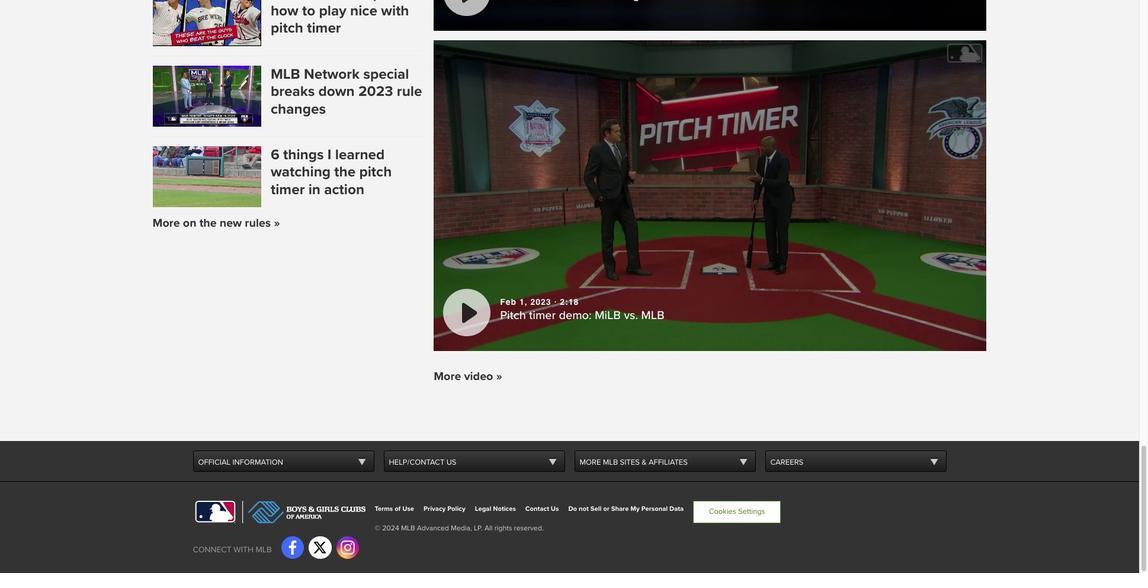 Task type: locate. For each thing, give the bounding box(es) containing it.
2023 left ·
[[531, 297, 552, 307]]

mlb left facebook icon
[[256, 545, 272, 555]]

more mlb sites & affiliates button
[[575, 451, 756, 472]]

advanced
[[417, 524, 449, 533]]

1 vertical spatial more
[[434, 370, 461, 384]]

do
[[569, 506, 577, 513]]

2023
[[359, 83, 393, 100], [531, 297, 552, 307]]

mlb inside mlb network special breaks down 2023 rule changes
[[271, 66, 300, 83]]

more
[[580, 458, 601, 468]]

0 vertical spatial timer
[[307, 20, 341, 37]]

timer inside the "6 things i learned watching the pitch timer in action"
[[271, 181, 305, 198]]

2 mlb media player group from the top
[[434, 40, 987, 352]]

0 vertical spatial more
[[153, 217, 180, 231]]

legal notices
[[475, 506, 516, 513]]

rules
[[245, 217, 271, 231]]

pitch
[[271, 20, 303, 37], [359, 164, 392, 181]]

0 horizontal spatial 2023
[[359, 83, 393, 100]]

1 horizontal spatial pitch
[[359, 164, 392, 181]]

mlb
[[271, 66, 300, 83], [641, 309, 665, 323], [603, 458, 618, 468], [401, 524, 415, 533], [256, 545, 272, 555]]

1 horizontal spatial timer
[[307, 20, 341, 37]]

more video link
[[434, 370, 493, 384]]

pitch timer demo: milb vs. mlb image
[[434, 40, 987, 352]]

2023 down special
[[359, 83, 393, 100]]

0 vertical spatial mlb media player group
[[434, 0, 987, 31]]

use
[[403, 506, 414, 513]]

with inside fast workers explain how to play nice with pitch timer
[[381, 2, 409, 20]]

of
[[395, 506, 401, 513]]

1 horizontal spatial the
[[334, 164, 356, 181]]

pitch down learned
[[359, 164, 392, 181]]

with right 'connect'
[[234, 545, 254, 555]]

1 vertical spatial the
[[200, 217, 217, 231]]

careers button
[[765, 451, 947, 472]]

6 things i learned watching the pitch timer in action
[[271, 146, 392, 198]]

1 vertical spatial 2023
[[531, 297, 552, 307]]

on
[[183, 217, 197, 231]]

with down explain
[[381, 2, 409, 20]]

terms of use
[[375, 506, 414, 513]]

2 horizontal spatial timer
[[529, 309, 556, 323]]

pitch inside the "6 things i learned watching the pitch timer in action"
[[359, 164, 392, 181]]

mlb left sites
[[603, 458, 618, 468]]

1 horizontal spatial with
[[381, 2, 409, 20]]

vs.
[[624, 309, 638, 323]]

more on the new rules link
[[153, 217, 271, 231]]

1 vertical spatial timer
[[271, 181, 305, 198]]

more left on
[[153, 217, 180, 231]]

0 horizontal spatial more
[[153, 217, 180, 231]]

mlb right vs.
[[641, 309, 665, 323]]

explain
[[358, 0, 405, 2]]

fast workers explain how to play nice with pitch timer link
[[271, 0, 424, 37]]

things
[[283, 146, 324, 164]]

pitch
[[500, 309, 526, 323]]

all
[[485, 524, 493, 533]]

terms of use link
[[375, 506, 414, 513]]

1 vertical spatial mlb media player group
[[434, 40, 987, 352]]

0 vertical spatial with
[[381, 2, 409, 20]]

feb
[[500, 297, 517, 307]]

mlb up breaks
[[271, 66, 300, 83]]

changes
[[271, 100, 326, 118]]

2:18
[[560, 297, 579, 307]]

0 vertical spatial pitch
[[271, 20, 303, 37]]

1 horizontal spatial more
[[434, 370, 461, 384]]

nice
[[350, 2, 378, 20]]

timer down watching
[[271, 181, 305, 198]]

reserved.
[[514, 524, 544, 533]]

help/contact us
[[389, 458, 457, 468]]

the right on
[[200, 217, 217, 231]]

mlb right 2024
[[401, 524, 415, 533]]

the
[[334, 164, 356, 181], [200, 217, 217, 231]]

do not sell or share my personal data cookies settings
[[569, 506, 765, 517]]

careers
[[771, 458, 804, 468]]

mlb network special breaks down 2023 rule changes link
[[271, 66, 424, 118]]

watching
[[271, 164, 331, 181]]

or
[[604, 506, 610, 513]]

0 vertical spatial the
[[334, 164, 356, 181]]

2023 inside feb 1, 2023 · 2:18 pitch timer demo: milb vs. mlb
[[531, 297, 552, 307]]

learned
[[335, 146, 385, 164]]

special
[[364, 66, 409, 83]]

demo:
[[559, 309, 592, 323]]

0 vertical spatial 2023
[[359, 83, 393, 100]]

1 mlb media player group from the top
[[434, 0, 987, 31]]

the up action
[[334, 164, 356, 181]]

timer
[[307, 20, 341, 37], [271, 181, 305, 198], [529, 309, 556, 323]]

0 horizontal spatial with
[[234, 545, 254, 555]]

with
[[381, 2, 409, 20], [234, 545, 254, 555]]

help/contact us button
[[384, 451, 565, 472]]

6 things i learned watching the pitch timer in action link
[[271, 146, 424, 199]]

how
[[271, 2, 299, 20]]

timer down ·
[[529, 309, 556, 323]]

official information button
[[193, 451, 374, 472]]

2 vertical spatial timer
[[529, 309, 556, 323]]

pitch down 'how'
[[271, 20, 303, 37]]

personal
[[642, 506, 668, 513]]

1 vertical spatial pitch
[[359, 164, 392, 181]]

timer inside feb 1, 2023 · 2:18 pitch timer demo: milb vs. mlb
[[529, 309, 556, 323]]

information
[[233, 458, 283, 468]]

mlb media player group
[[434, 0, 987, 31], [434, 40, 987, 352]]

1 horizontal spatial 2023
[[531, 297, 552, 307]]

1 vertical spatial with
[[234, 545, 254, 555]]

sell
[[591, 506, 602, 513]]

cookies
[[709, 507, 737, 517]]

action
[[324, 181, 365, 198]]

timer down play
[[307, 20, 341, 37]]

more
[[153, 217, 180, 231], [434, 370, 461, 384]]

© 2024 mlb advanced media, lp. all rights reserved.
[[375, 524, 544, 533]]

more left 'video'
[[434, 370, 461, 384]]

©
[[375, 524, 381, 533]]

0 horizontal spatial pitch
[[271, 20, 303, 37]]

official information
[[198, 458, 283, 468]]

0 horizontal spatial timer
[[271, 181, 305, 198]]



Task type: describe. For each thing, give the bounding box(es) containing it.
to
[[302, 2, 316, 20]]

terms
[[375, 506, 393, 513]]

more mlb sites & affiliates
[[580, 458, 688, 468]]

connect
[[193, 545, 232, 555]]

mlb.com image
[[193, 501, 237, 524]]

affiliates
[[649, 458, 688, 468]]

2024
[[382, 524, 399, 533]]

media,
[[451, 524, 472, 533]]

privacy
[[424, 506, 446, 513]]

notices
[[493, 506, 516, 513]]

mlb media player group containing pitch timer demo: milb vs. mlb
[[434, 40, 987, 352]]

us
[[447, 458, 457, 468]]

more for more on the new rules
[[153, 217, 180, 231]]

rule
[[397, 83, 422, 100]]

rights
[[495, 524, 512, 533]]

0 horizontal spatial the
[[200, 217, 217, 231]]

breaks
[[271, 83, 315, 100]]

workers
[[302, 0, 355, 2]]

1,
[[520, 297, 528, 307]]

more on the new rules
[[153, 217, 271, 231]]

the inside the "6 things i learned watching the pitch timer in action"
[[334, 164, 356, 181]]

lp.
[[474, 524, 483, 533]]

contact us
[[526, 506, 559, 513]]

us
[[551, 506, 559, 513]]

video
[[464, 370, 493, 384]]

fast workers explain how to play nice with pitch timer
[[271, 0, 409, 37]]

new
[[220, 217, 242, 231]]

legal
[[475, 506, 492, 513]]

data
[[670, 506, 684, 513]]

i
[[328, 146, 332, 164]]

contact
[[526, 506, 549, 513]]

mlb inside feb 1, 2023 · 2:18 pitch timer demo: milb vs. mlb
[[641, 309, 665, 323]]

more video
[[434, 370, 493, 384]]

my
[[631, 506, 640, 513]]

·
[[554, 297, 557, 307]]

instagram image
[[341, 541, 355, 555]]

down
[[319, 83, 355, 100]]

&
[[642, 458, 647, 468]]

mlb network special breaks down 2023 rule changes
[[271, 66, 422, 118]]

settings
[[739, 507, 765, 517]]

pitch inside fast workers explain how to play nice with pitch timer
[[271, 20, 303, 37]]

boys and girls club of america image
[[242, 501, 365, 524]]

play
[[319, 2, 347, 20]]

facebook image
[[286, 541, 300, 555]]

connect with mlb
[[193, 545, 272, 555]]

more for more video
[[434, 370, 461, 384]]

feb 1, 2023 · 2:18 pitch timer demo: milb vs. mlb
[[500, 297, 665, 323]]

timer inside fast workers explain how to play nice with pitch timer
[[307, 20, 341, 37]]

policy
[[448, 506, 466, 513]]

sites
[[620, 458, 640, 468]]

help/contact
[[389, 458, 445, 468]]

mlb inside dropdown button
[[603, 458, 618, 468]]

milb
[[595, 309, 621, 323]]

demo of 2023 rules changes image
[[434, 0, 987, 31]]

official
[[198, 458, 231, 468]]

x image
[[313, 541, 327, 555]]

2023 inside mlb network special breaks down 2023 rule changes
[[359, 83, 393, 100]]

network
[[304, 66, 360, 83]]

share
[[611, 506, 629, 513]]

fast
[[271, 0, 299, 2]]

privacy policy link
[[424, 506, 466, 513]]

in
[[309, 181, 321, 198]]

do not sell or share my personal data link
[[569, 506, 684, 513]]

not
[[579, 506, 589, 513]]

privacy policy
[[424, 506, 466, 513]]

legal notices link
[[475, 506, 516, 513]]

cookies settings button
[[694, 501, 781, 524]]

contact us link
[[526, 506, 559, 513]]

6
[[271, 146, 280, 164]]



Task type: vqa. For each thing, say whether or not it's contained in the screenshot.
"How"
yes



